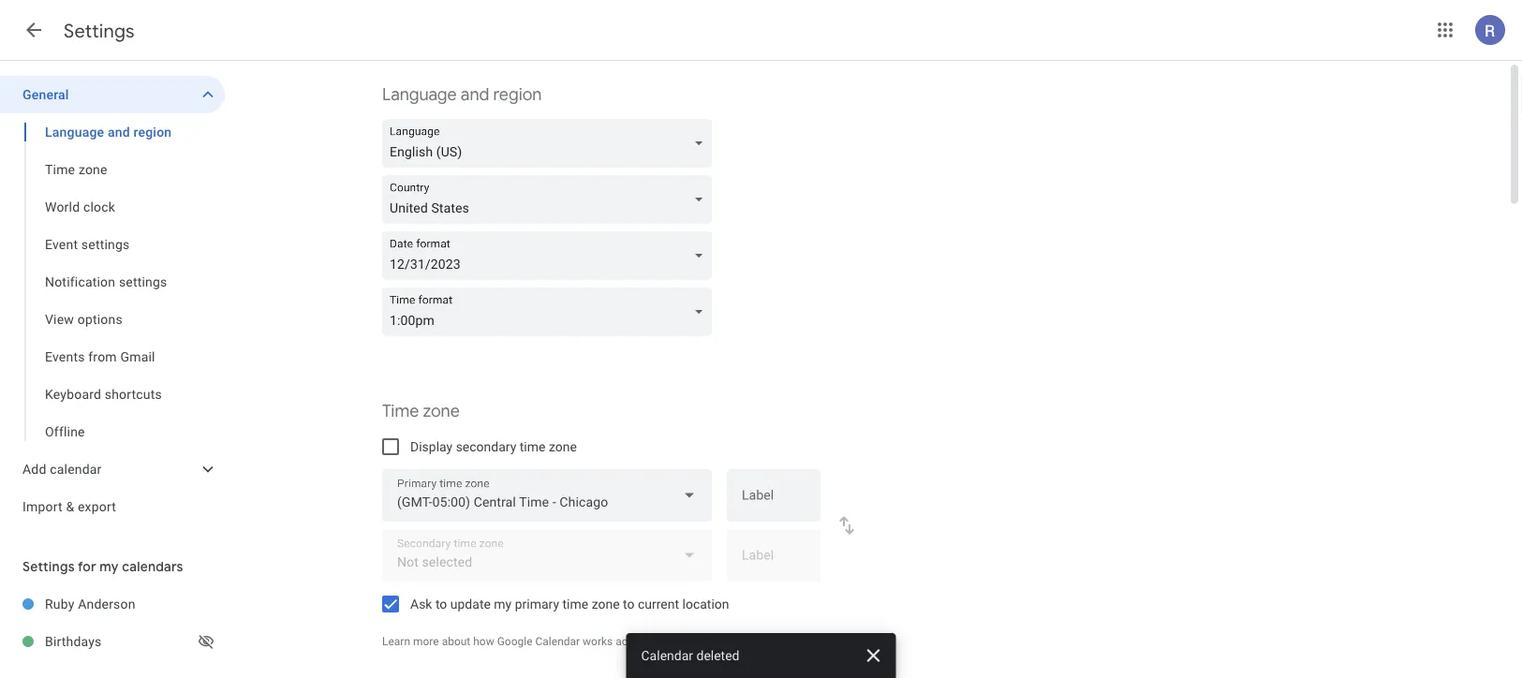 Task type: describe. For each thing, give the bounding box(es) containing it.
0 vertical spatial language and region
[[382, 84, 542, 105]]

add calendar
[[22, 462, 102, 477]]

zones
[[677, 635, 707, 648]]

zone up clock
[[79, 162, 107, 177]]

0 vertical spatial region
[[493, 84, 542, 105]]

keyboard shortcuts
[[45, 387, 162, 402]]

secondary
[[456, 439, 517, 455]]

view
[[45, 312, 74, 327]]

2 to from the left
[[623, 596, 635, 612]]

1 vertical spatial language
[[45, 124, 104, 140]]

&
[[66, 499, 74, 514]]

options
[[78, 312, 123, 327]]

settings for my calendars tree
[[0, 586, 225, 661]]

settings for settings
[[64, 19, 135, 43]]

world
[[45, 199, 80, 215]]

display
[[410, 439, 453, 455]]

zone up works
[[592, 596, 620, 612]]

0 vertical spatial language
[[382, 84, 457, 105]]

import & export
[[22, 499, 116, 514]]

birthdays
[[45, 634, 102, 649]]

event settings
[[45, 237, 130, 252]]

ruby anderson tree item
[[0, 586, 225, 623]]

0 horizontal spatial calendar
[[536, 635, 580, 648]]

ask
[[410, 596, 432, 612]]

settings heading
[[64, 19, 135, 43]]

settings for notification settings
[[119, 274, 167, 290]]

google
[[497, 635, 533, 648]]

ruby
[[45, 596, 75, 612]]

general tree item
[[0, 76, 225, 113]]

0 vertical spatial time zone
[[45, 162, 107, 177]]

calendars
[[122, 559, 183, 575]]

offline
[[45, 424, 85, 440]]

add
[[22, 462, 46, 477]]

about
[[442, 635, 471, 648]]

0 horizontal spatial time
[[45, 162, 75, 177]]

settings for event settings
[[81, 237, 130, 252]]

1 horizontal spatial time
[[563, 596, 589, 612]]

anderson
[[78, 596, 136, 612]]

export
[[78, 499, 116, 514]]

notification
[[45, 274, 115, 290]]

1 horizontal spatial and
[[461, 84, 489, 105]]

1 to from the left
[[436, 596, 447, 612]]

update
[[451, 596, 491, 612]]

settings for my calendars
[[22, 559, 183, 575]]

1 vertical spatial time zone
[[382, 401, 460, 422]]

2 vertical spatial time
[[652, 635, 675, 648]]

0 vertical spatial my
[[100, 559, 119, 575]]

display secondary time zone
[[410, 439, 577, 455]]

keyboard
[[45, 387, 101, 402]]

1 horizontal spatial time
[[382, 401, 419, 422]]

tree containing general
[[0, 76, 225, 526]]



Task type: locate. For each thing, give the bounding box(es) containing it.
zone right secondary at the bottom of page
[[549, 439, 577, 455]]

Label for secondary time zone. text field
[[742, 549, 806, 576]]

1 vertical spatial my
[[494, 596, 512, 612]]

time right primary
[[563, 596, 589, 612]]

calendar down ask to update my primary time zone to current location
[[536, 635, 580, 648]]

world clock
[[45, 199, 115, 215]]

1 horizontal spatial language
[[382, 84, 457, 105]]

1 vertical spatial language and region
[[45, 124, 172, 140]]

0 horizontal spatial and
[[108, 124, 130, 140]]

to left current
[[623, 596, 635, 612]]

ruby anderson
[[45, 596, 136, 612]]

go back image
[[22, 19, 45, 41]]

region
[[493, 84, 542, 105], [134, 124, 172, 140]]

and
[[461, 84, 489, 105], [108, 124, 130, 140]]

calendar left deleted
[[641, 648, 693, 663]]

to
[[436, 596, 447, 612], [623, 596, 635, 612]]

calendar
[[536, 635, 580, 648], [641, 648, 693, 663]]

gmail
[[120, 349, 155, 365]]

learn
[[382, 635, 410, 648]]

time up display
[[382, 401, 419, 422]]

view options
[[45, 312, 123, 327]]

0 horizontal spatial time
[[520, 439, 546, 455]]

time
[[45, 162, 75, 177], [382, 401, 419, 422]]

how
[[473, 635, 495, 648]]

current
[[638, 596, 679, 612]]

deleted
[[697, 648, 740, 663]]

Label for primary time zone. text field
[[742, 489, 806, 516]]

learn more about how google calendar works across time zones
[[382, 635, 707, 648]]

birthdays link
[[45, 623, 195, 661]]

language and region
[[382, 84, 542, 105], [45, 124, 172, 140]]

0 horizontal spatial language and region
[[45, 124, 172, 140]]

my right for
[[100, 559, 119, 575]]

time up the world
[[45, 162, 75, 177]]

time zones link
[[652, 635, 707, 648]]

0 horizontal spatial language
[[45, 124, 104, 140]]

1 vertical spatial region
[[134, 124, 172, 140]]

1 horizontal spatial my
[[494, 596, 512, 612]]

to right the ask
[[436, 596, 447, 612]]

settings up notification settings
[[81, 237, 130, 252]]

clock
[[83, 199, 115, 215]]

zone up display
[[423, 401, 460, 422]]

0 horizontal spatial time zone
[[45, 162, 107, 177]]

across
[[616, 635, 650, 648]]

zone
[[79, 162, 107, 177], [423, 401, 460, 422], [549, 439, 577, 455], [592, 596, 620, 612]]

settings up the options on the top left of page
[[119, 274, 167, 290]]

0 horizontal spatial region
[[134, 124, 172, 140]]

settings for settings for my calendars
[[22, 559, 75, 575]]

calendar deleted
[[641, 648, 740, 663]]

time zone up world clock
[[45, 162, 107, 177]]

shortcuts
[[105, 387, 162, 402]]

time right secondary at the bottom of page
[[520, 439, 546, 455]]

import
[[22, 499, 63, 514]]

0 vertical spatial and
[[461, 84, 489, 105]]

time zone
[[45, 162, 107, 177], [382, 401, 460, 422]]

group
[[0, 113, 225, 451]]

settings left for
[[22, 559, 75, 575]]

1 vertical spatial settings
[[22, 559, 75, 575]]

1 vertical spatial time
[[563, 596, 589, 612]]

primary
[[515, 596, 560, 612]]

ask to update my primary time zone to current location
[[410, 596, 730, 612]]

1 vertical spatial settings
[[119, 274, 167, 290]]

from
[[88, 349, 117, 365]]

1 horizontal spatial language and region
[[382, 84, 542, 105]]

more
[[413, 635, 439, 648]]

2 horizontal spatial time
[[652, 635, 675, 648]]

1 horizontal spatial region
[[493, 84, 542, 105]]

time left zones on the left bottom
[[652, 635, 675, 648]]

settings
[[64, 19, 135, 43], [22, 559, 75, 575]]

0 horizontal spatial my
[[100, 559, 119, 575]]

None field
[[382, 119, 720, 168], [382, 175, 720, 224], [382, 231, 720, 280], [382, 288, 720, 336], [382, 470, 712, 522], [382, 119, 720, 168], [382, 175, 720, 224], [382, 231, 720, 280], [382, 288, 720, 336], [382, 470, 712, 522]]

my right update
[[494, 596, 512, 612]]

my
[[100, 559, 119, 575], [494, 596, 512, 612]]

1 vertical spatial time
[[382, 401, 419, 422]]

1 horizontal spatial calendar
[[641, 648, 693, 663]]

general
[[22, 87, 69, 102]]

location
[[683, 596, 730, 612]]

birthdays tree item
[[0, 623, 225, 661]]

events from gmail
[[45, 349, 155, 365]]

events
[[45, 349, 85, 365]]

1 horizontal spatial to
[[623, 596, 635, 612]]

0 vertical spatial settings
[[64, 19, 135, 43]]

0 horizontal spatial to
[[436, 596, 447, 612]]

1 vertical spatial and
[[108, 124, 130, 140]]

time
[[520, 439, 546, 455], [563, 596, 589, 612], [652, 635, 675, 648]]

time zone up display
[[382, 401, 460, 422]]

1 horizontal spatial time zone
[[382, 401, 460, 422]]

0 vertical spatial time
[[520, 439, 546, 455]]

0 vertical spatial time
[[45, 162, 75, 177]]

tree
[[0, 76, 225, 526]]

language
[[382, 84, 457, 105], [45, 124, 104, 140]]

for
[[78, 559, 96, 575]]

notification settings
[[45, 274, 167, 290]]

event
[[45, 237, 78, 252]]

calendar
[[50, 462, 102, 477]]

settings
[[81, 237, 130, 252], [119, 274, 167, 290]]

works
[[583, 635, 613, 648]]

settings up general "tree item"
[[64, 19, 135, 43]]

0 vertical spatial settings
[[81, 237, 130, 252]]

group containing language and region
[[0, 113, 225, 451]]



Task type: vqa. For each thing, say whether or not it's contained in the screenshot.
November 7 ELEMENT
no



